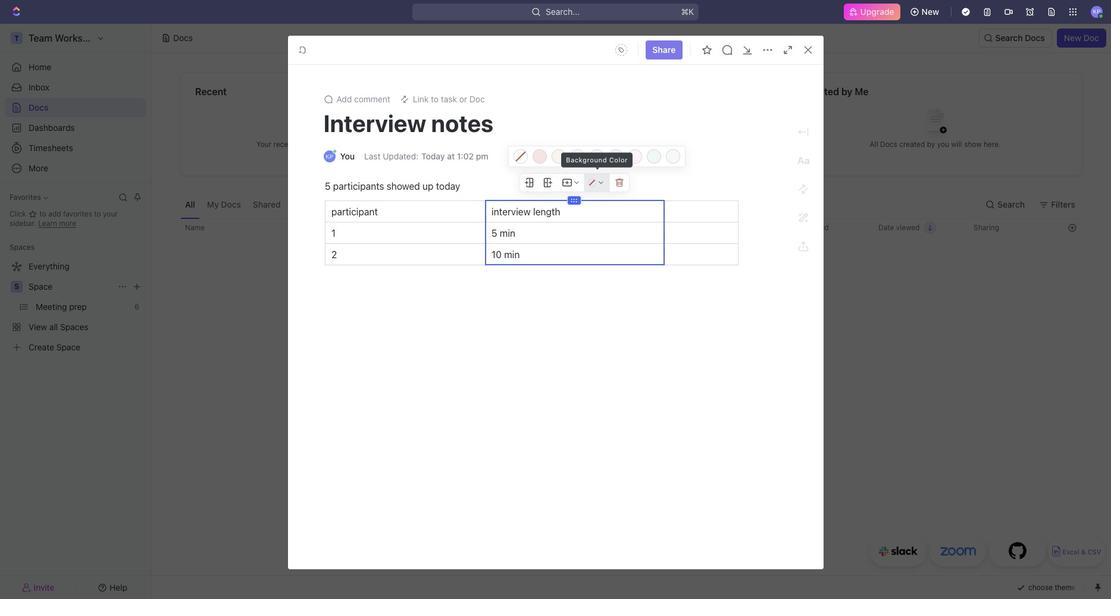 Task type: vqa. For each thing, say whether or not it's contained in the screenshot.
Due date dropdown button
no



Task type: describe. For each thing, give the bounding box(es) containing it.
my docs button
[[202, 191, 246, 219]]

notes
[[431, 109, 494, 137]]

my
[[207, 199, 219, 209]]

your for your favorited docs will show here.
[[573, 140, 588, 149]]

new for new doc
[[1065, 33, 1082, 43]]

10
[[492, 249, 502, 260]]

created
[[803, 86, 840, 97]]

min for 10 min
[[504, 249, 520, 260]]

updated:
[[383, 151, 419, 161]]

home link
[[5, 58, 146, 77]]

my docs
[[207, 199, 241, 209]]

click
[[10, 210, 28, 219]]

⌘k
[[681, 7, 694, 17]]

excel
[[1063, 549, 1080, 556]]

1
[[331, 228, 336, 239]]

min for 5 min
[[500, 228, 515, 239]]

date updated button
[[776, 219, 836, 238]]

favorites
[[63, 210, 92, 219]]

updated
[[801, 223, 829, 232]]

your for your recently opened docs will show here.
[[256, 140, 272, 149]]

5 for 5 participants showed up today
[[325, 181, 331, 192]]

date for date viewed
[[879, 223, 895, 232]]

date viewed button
[[872, 219, 944, 238]]

workspace button
[[327, 191, 381, 219]]

search docs button
[[979, 29, 1053, 48]]

at
[[447, 151, 455, 161]]

workspace
[[332, 199, 376, 209]]

sharing
[[974, 223, 1000, 232]]

3 show from the left
[[965, 140, 982, 149]]

search for search docs
[[996, 33, 1023, 43]]

2 will from the left
[[641, 140, 652, 149]]

csv
[[1088, 549, 1102, 556]]

space link
[[29, 277, 113, 297]]

learn
[[38, 219, 57, 228]]

2 here. from the left
[[674, 140, 691, 149]]

name
[[185, 223, 205, 232]]

5 for 5 min
[[492, 228, 497, 239]]

none image
[[588, 179, 597, 187]]

date for date updated
[[784, 223, 799, 232]]

learn more
[[38, 219, 76, 228]]

background
[[566, 156, 607, 163]]

2 row from the top
[[180, 283, 1083, 440]]

all for all
[[185, 199, 195, 209]]

1 here. from the left
[[382, 140, 399, 149]]

showed
[[387, 181, 420, 192]]

last
[[364, 151, 381, 161]]

color
[[610, 156, 628, 163]]

new button
[[905, 2, 947, 21]]

search...
[[546, 7, 580, 17]]

excel & csv
[[1063, 549, 1102, 556]]

favorites
[[10, 193, 41, 202]]

interview length
[[492, 207, 560, 217]]

more
[[59, 219, 76, 228]]

length
[[533, 207, 560, 217]]

space, , element
[[11, 281, 23, 293]]

you
[[938, 140, 950, 149]]

invite button
[[5, 580, 72, 596]]

date updated
[[784, 223, 829, 232]]

comment
[[354, 94, 390, 104]]

timesheets link
[[5, 139, 146, 158]]

1 to from the left
[[40, 210, 46, 219]]

s
[[14, 282, 19, 291]]

0 horizontal spatial by
[[842, 86, 853, 97]]

inbox link
[[5, 78, 146, 97]]

date viewed
[[879, 223, 920, 232]]

your recently opened docs will show here.
[[256, 140, 399, 149]]

spaces
[[10, 243, 35, 252]]

shared button
[[248, 191, 286, 219]]

me
[[855, 86, 869, 97]]

add
[[48, 210, 61, 219]]

pm
[[476, 151, 489, 161]]

viewed
[[897, 223, 920, 232]]

new doc
[[1065, 33, 1100, 43]]

archived button
[[431, 191, 476, 219]]

new for new
[[922, 7, 940, 17]]

interview
[[324, 109, 427, 137]]



Task type: locate. For each thing, give the bounding box(es) containing it.
0 vertical spatial all
[[870, 140, 879, 149]]

invite user image
[[22, 583, 31, 593]]

new inside 'button'
[[922, 7, 940, 17]]

5 up the 10
[[492, 228, 497, 239]]

10 min
[[492, 249, 520, 260]]

1 date from the left
[[784, 223, 799, 232]]

recent
[[195, 86, 227, 97]]

timesheets
[[29, 143, 73, 153]]

all for all docs created by you will show here.
[[870, 140, 879, 149]]

will right you
[[952, 140, 963, 149]]

tab list
[[180, 191, 476, 219]]

created
[[900, 140, 926, 149]]

your
[[103, 210, 118, 219]]

0 horizontal spatial to
[[40, 210, 46, 219]]

add comment
[[337, 94, 390, 104]]

1 vertical spatial search
[[998, 199, 1025, 209]]

1 vertical spatial 5
[[492, 228, 497, 239]]

2 horizontal spatial will
[[952, 140, 963, 149]]

0 horizontal spatial date
[[784, 223, 799, 232]]

1 vertical spatial new
[[1065, 33, 1082, 43]]

date left updated
[[784, 223, 799, 232]]

1 horizontal spatial by
[[928, 140, 936, 149]]

search for search
[[998, 199, 1025, 209]]

1 will from the left
[[349, 140, 360, 149]]

2
[[331, 249, 337, 260]]

invite
[[34, 583, 54, 593]]

to left your
[[94, 210, 101, 219]]

2 horizontal spatial show
[[965, 140, 982, 149]]

5
[[325, 181, 331, 192], [492, 228, 497, 239]]

will
[[349, 140, 360, 149], [641, 140, 652, 149], [952, 140, 963, 149]]

1 vertical spatial min
[[504, 249, 520, 260]]

3 here. from the left
[[984, 140, 1001, 149]]

0 vertical spatial search
[[996, 33, 1023, 43]]

interview
[[492, 207, 531, 217]]

inbox
[[29, 82, 49, 92]]

table
[[180, 219, 1083, 440]]

excel & csv link
[[1049, 537, 1106, 567]]

1 horizontal spatial 5
[[492, 228, 497, 239]]

sidebar.
[[10, 219, 36, 228]]

today
[[436, 181, 460, 192]]

add
[[337, 94, 352, 104]]

doc
[[1084, 33, 1100, 43]]

0 horizontal spatial 5
[[325, 181, 331, 192]]

docs inside sidebar 'navigation'
[[29, 102, 49, 113]]

by left you
[[928, 140, 936, 149]]

2 your from the left
[[573, 140, 588, 149]]

new left doc
[[1065, 33, 1082, 43]]

by
[[842, 86, 853, 97], [928, 140, 936, 149]]

1 horizontal spatial new
[[1065, 33, 1082, 43]]

up
[[422, 181, 433, 192]]

all button
[[180, 191, 200, 219]]

home
[[29, 62, 51, 72]]

your up background
[[573, 140, 588, 149]]

new doc button
[[1057, 29, 1107, 48]]

0 vertical spatial by
[[842, 86, 853, 97]]

all left the created
[[870, 140, 879, 149]]

assigned button
[[383, 191, 429, 219]]

assigned
[[388, 199, 424, 209]]

2 show from the left
[[654, 140, 672, 149]]

1 horizontal spatial date
[[879, 223, 895, 232]]

1 horizontal spatial to
[[94, 210, 101, 219]]

search button
[[981, 195, 1033, 214]]

archived
[[436, 199, 471, 209]]

1 horizontal spatial here.
[[674, 140, 691, 149]]

0 vertical spatial min
[[500, 228, 515, 239]]

0 vertical spatial row
[[180, 219, 1083, 238]]

tags
[[645, 223, 661, 232]]

2 horizontal spatial here.
[[984, 140, 1001, 149]]

your left 'recently'
[[256, 140, 272, 149]]

learn more link
[[38, 219, 76, 228]]

0 vertical spatial new
[[922, 7, 940, 17]]

search docs
[[996, 33, 1046, 43]]

1 horizontal spatial show
[[654, 140, 672, 149]]

new right upgrade
[[922, 7, 940, 17]]

upgrade link
[[844, 4, 901, 20]]

1 horizontal spatial will
[[641, 140, 652, 149]]

will right favorited
[[641, 140, 652, 149]]

1 vertical spatial row
[[180, 283, 1083, 440]]

all docs created by you will show here.
[[870, 140, 1001, 149]]

no created by me docs image
[[912, 99, 960, 147]]

date left viewed
[[879, 223, 895, 232]]

sidebar navigation
[[0, 24, 152, 600]]

1 your from the left
[[256, 140, 272, 149]]

1 row from the top
[[180, 219, 1083, 238]]

docs
[[173, 33, 193, 43], [1026, 33, 1046, 43], [29, 102, 49, 113], [330, 140, 347, 149], [622, 140, 639, 149], [881, 140, 898, 149], [221, 199, 241, 209]]

to
[[40, 210, 46, 219], [94, 210, 101, 219]]

3 will from the left
[[952, 140, 963, 149]]

0 horizontal spatial show
[[362, 140, 380, 149]]

5 min
[[492, 228, 515, 239]]

your favorited docs will show here.
[[573, 140, 691, 149]]

share
[[653, 45, 676, 55]]

&
[[1082, 549, 1087, 556]]

all inside button
[[185, 199, 195, 209]]

show right favorited
[[654, 140, 672, 149]]

all
[[870, 140, 879, 149], [185, 199, 195, 209]]

no recent docs image
[[304, 99, 352, 147]]

2 date from the left
[[879, 223, 895, 232]]

no favorited docs image
[[608, 99, 656, 147]]

last updated: today at 1:02 pm
[[364, 151, 489, 161]]

5 participants showed up today
[[325, 181, 460, 192]]

1 vertical spatial all
[[185, 199, 195, 209]]

today
[[422, 151, 445, 161]]

your
[[256, 140, 272, 149], [573, 140, 588, 149]]

favorites button
[[5, 191, 53, 205]]

date
[[784, 223, 799, 232], [879, 223, 895, 232]]

0 horizontal spatial will
[[349, 140, 360, 149]]

0 vertical spatial 5
[[325, 181, 331, 192]]

table containing name
[[180, 219, 1083, 440]]

background color
[[566, 156, 628, 163]]

row
[[180, 219, 1083, 238], [180, 283, 1083, 440]]

all left my
[[185, 199, 195, 209]]

participants
[[333, 181, 384, 192]]

row containing name
[[180, 219, 1083, 238]]

1 horizontal spatial your
[[573, 140, 588, 149]]

0 horizontal spatial your
[[256, 140, 272, 149]]

1:02
[[457, 151, 474, 161]]

1 horizontal spatial all
[[870, 140, 879, 149]]

5 left participants
[[325, 181, 331, 192]]

show
[[362, 140, 380, 149], [654, 140, 672, 149], [965, 140, 982, 149]]

1 show from the left
[[362, 140, 380, 149]]

created by me
[[803, 86, 869, 97]]

upgrade
[[861, 7, 895, 17]]

new inside button
[[1065, 33, 1082, 43]]

here. right you
[[984, 140, 1001, 149]]

recently
[[274, 140, 301, 149]]

1 vertical spatial by
[[928, 140, 936, 149]]

docs link
[[5, 98, 146, 117]]

interview notes
[[324, 109, 494, 137]]

min up 10 min
[[500, 228, 515, 239]]

min
[[500, 228, 515, 239], [504, 249, 520, 260]]

0 horizontal spatial new
[[922, 7, 940, 17]]

here. right no favorited docs image
[[674, 140, 691, 149]]

to up learn
[[40, 210, 46, 219]]

dashboards link
[[5, 118, 146, 138]]

to add favorites to your sidebar.
[[10, 210, 118, 228]]

dashboards
[[29, 123, 75, 133]]

tab list containing all
[[180, 191, 476, 219]]

favorited
[[590, 140, 620, 149]]

by left "me"
[[842, 86, 853, 97]]

here. up "updated:"
[[382, 140, 399, 149]]

participant
[[331, 207, 378, 217]]

min right the 10
[[504, 249, 520, 260]]

0 horizontal spatial here.
[[382, 140, 399, 149]]

2 to from the left
[[94, 210, 101, 219]]

space
[[29, 282, 53, 292]]

here.
[[382, 140, 399, 149], [674, 140, 691, 149], [984, 140, 1001, 149]]

0 horizontal spatial all
[[185, 199, 195, 209]]

will down the "interview"
[[349, 140, 360, 149]]

opened
[[303, 140, 328, 149]]

show right you
[[965, 140, 982, 149]]

shared
[[253, 199, 281, 209]]

show up last
[[362, 140, 380, 149]]



